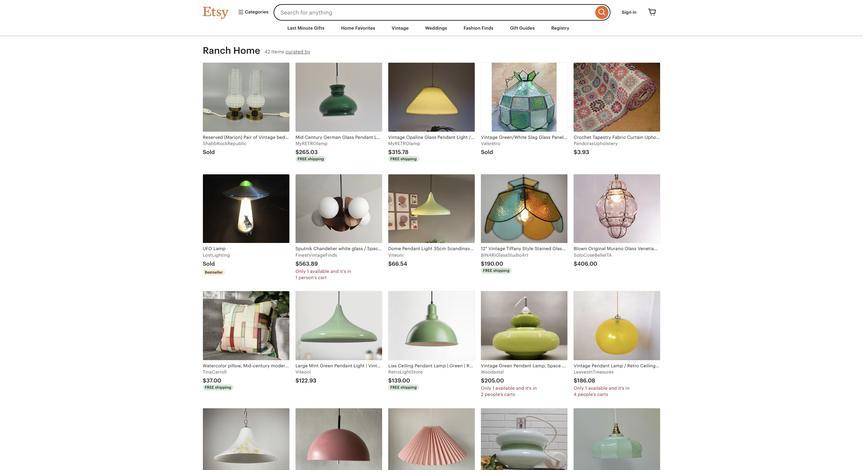 Task type: locate. For each thing, give the bounding box(es) containing it.
1 down 205.00
[[493, 386, 495, 391]]

ceiling
[[398, 363, 414, 369]]

4 | from the left
[[492, 363, 493, 369]]

1 vertical spatial pendant
[[415, 363, 433, 369]]

$ inside myretrolamp $ 315.78 free shipping
[[389, 149, 392, 156]]

weddings
[[426, 26, 448, 31]]

lias ceiling pendant lamp | green | retro | loft | industrial | minimalist | lamp retrolightstore $ 139.00 free shipping
[[389, 363, 557, 390]]

glass up pandorasupholstery
[[585, 135, 597, 140]]

pendant inside lias ceiling pendant lamp | green | retro | loft | industrial | minimalist | lamp retrolightstore $ 139.00 free shipping
[[415, 363, 433, 369]]

1 inside 'leavesintreasures $ 186.08 only 1 available and it's in 4 people's carts'
[[586, 386, 588, 391]]

only inside finestvintagefinds $ 563.89 only 1 available and it's in 1 person's cart
[[296, 269, 306, 274]]

people's inside woodastal $ 205.00 only 1 available and it's in 2 people's carts
[[485, 392, 503, 397]]

menu bar containing last minute gifts
[[191, 21, 673, 36]]

free
[[298, 157, 307, 161], [391, 157, 400, 161], [484, 269, 493, 273], [205, 386, 214, 390], [391, 386, 400, 390]]

563.89
[[299, 261, 318, 267]]

1 for 563.89
[[307, 269, 309, 274]]

free inside myretrolamp $ 315.78 free shipping
[[391, 157, 400, 161]]

sign in
[[622, 10, 637, 15]]

viteoni inside viteoni $ 66.54
[[389, 253, 404, 258]]

free down 190.00
[[484, 269, 493, 273]]

1 horizontal spatial home
[[341, 26, 354, 31]]

home favorites link
[[336, 22, 381, 35]]

it's for 205.00
[[526, 386, 532, 391]]

1 people's from the left
[[485, 392, 503, 397]]

12" vintage tiffany style stained glass hanging light lantern/ stained glass pendant light - 100% handmade + free shipping image
[[481, 174, 568, 243]]

$ for 563.89
[[296, 261, 299, 267]]

shipping for 265.03
[[308, 157, 324, 161]]

vintage  glass trumpet  pendant lamp /  ceiling hanging light image
[[203, 409, 290, 470]]

vintage pendant lamp / retro ceiling light lamp / yellow plastic lamp /space age / 70s / hanging light / yugoslavia image
[[574, 292, 661, 360]]

available inside finestvintagefinds $ 563.89 only 1 available and it's in 1 person's cart
[[310, 269, 330, 274]]

pendant inside vintage  green/white slag glass panel, stained glass hanging pendant valsretro sold
[[617, 135, 635, 140]]

in inside sign in "button"
[[633, 10, 637, 15]]

| right industrial
[[516, 363, 518, 369]]

1 vertical spatial vintage
[[481, 135, 498, 140]]

$ for 122.93
[[296, 378, 299, 384]]

available inside woodastal $ 205.00 only 1 available and it's in 2 people's carts
[[496, 386, 515, 391]]

crafts
[[724, 135, 737, 140]]

registry link
[[547, 22, 575, 35]]

3.93
[[578, 149, 590, 156]]

$ for 66.54
[[389, 261, 392, 267]]

guides
[[520, 26, 535, 31]]

people's right "4"
[[578, 392, 597, 397]]

and for 205.00
[[516, 386, 525, 391]]

in for 563.89
[[348, 269, 352, 274]]

people's for 186.08
[[578, 392, 597, 397]]

0 horizontal spatial people's
[[485, 392, 503, 397]]

only for 563.89
[[296, 269, 306, 274]]

and inside finestvintagefinds $ 563.89 only 1 available and it's in 1 person's cart
[[331, 269, 339, 274]]

$ inside 'solocosebelleita $ 406.00'
[[574, 261, 578, 267]]

available inside 'leavesintreasures $ 186.08 only 1 available and it's in 4 people's carts'
[[589, 386, 608, 391]]

| left green
[[448, 363, 449, 369]]

shipping inside the myretrolamp $ 265.03 free shipping
[[308, 157, 324, 161]]

shipping inside tinacarroll $ 37.00 free shipping
[[215, 386, 231, 390]]

2 horizontal spatial it's
[[619, 386, 625, 391]]

lamp right the minimalist
[[545, 363, 557, 369]]

it's inside 'leavesintreasures $ 186.08 only 1 available and it's in 4 people's carts'
[[619, 386, 625, 391]]

1 myretrolamp from the left
[[296, 141, 328, 146]]

sold down shabbrockrepublic
[[203, 149, 215, 156]]

free for 265.03
[[298, 157, 307, 161]]

2 horizontal spatial available
[[589, 386, 608, 391]]

0 vertical spatial vintage
[[392, 26, 409, 31]]

$ inside 'leavesintreasures $ 186.08 only 1 available and it's in 4 people's carts'
[[574, 378, 578, 384]]

it's for 186.08
[[619, 386, 625, 391]]

0 horizontal spatial myretrolamp
[[296, 141, 328, 146]]

myretrolamp up 265.03
[[296, 141, 328, 146]]

binariglassstudioart
[[481, 253, 529, 258]]

$ inside woodastal $ 205.00 only 1 available and it's in 2 people's carts
[[481, 378, 485, 384]]

only for 186.08
[[574, 386, 585, 391]]

6 | from the left
[[542, 363, 544, 369]]

and inside woodastal $ 205.00 only 1 available and it's in 2 people's carts
[[516, 386, 525, 391]]

sold
[[203, 149, 215, 156], [481, 149, 494, 156], [203, 261, 215, 267]]

vtg art-deco milk glass green banded pendant light/opaline glass hanging lamp/hooped cased glass modern ceiling light/space age/vintage 70's image
[[481, 409, 568, 470]]

viteoni inside viteoni $ 122.93
[[296, 370, 311, 375]]

only up "4"
[[574, 386, 585, 391]]

mid century german glass pendant lamp / green glass / 1970 / german glass lamp / germany 1970 / mid century lighting / retro light image
[[296, 63, 382, 132]]

5 | from the left
[[516, 363, 518, 369]]

w772 vintage french 1950s glass opaline pending pendant hanging lamp bohemian mouth blown mint green excellent condition art deco image
[[574, 409, 661, 470]]

home
[[341, 26, 354, 31], [234, 45, 261, 56]]

1 vertical spatial home
[[234, 45, 261, 56]]

vintage inside vintage link
[[392, 26, 409, 31]]

home left the favorites
[[341, 26, 354, 31]]

1 horizontal spatial and
[[516, 386, 525, 391]]

shipping down 139.00
[[401, 386, 417, 390]]

1 horizontal spatial carts
[[598, 392, 609, 397]]

1 horizontal spatial people's
[[578, 392, 597, 397]]

None search field
[[274, 4, 611, 21]]

and for 563.89
[[331, 269, 339, 274]]

people's for 205.00
[[485, 392, 503, 397]]

in inside 'leavesintreasures $ 186.08 only 1 available and it's in 4 people's carts'
[[626, 386, 630, 391]]

2 carts from the left
[[598, 392, 609, 397]]

and down the leavesintreasures at the right
[[609, 386, 618, 391]]

carts inside woodastal $ 205.00 only 1 available and it's in 2 people's carts
[[505, 392, 516, 397]]

$ for 265.03
[[296, 149, 299, 156]]

0 horizontal spatial lamp
[[214, 246, 226, 252]]

free down the 37.00
[[205, 386, 214, 390]]

sold inside ufo lamp lostlighting sold bestseller
[[203, 261, 215, 267]]

available down 186.08
[[589, 386, 608, 391]]

industrial
[[495, 363, 515, 369]]

crochet
[[574, 135, 592, 140]]

in inside finestvintagefinds $ 563.89 only 1 available and it's in 1 person's cart
[[348, 269, 352, 274]]

0 horizontal spatial only
[[296, 269, 306, 274]]

vintage  green/white slag glass panel, stained glass hanging pendant image
[[481, 63, 568, 132]]

ranch home
[[203, 45, 261, 56]]

0 horizontal spatial pendant
[[415, 363, 433, 369]]

0 vertical spatial home
[[341, 26, 354, 31]]

fashion
[[464, 26, 481, 31]]

pendant
[[617, 135, 635, 140], [415, 363, 433, 369]]

sold up bestseller
[[203, 261, 215, 267]]

0 vertical spatial pendant
[[617, 135, 635, 140]]

1 horizontal spatial available
[[496, 386, 515, 391]]

viteoni up 122.93
[[296, 370, 311, 375]]

ufo
[[203, 246, 212, 252]]

blanket
[[689, 135, 706, 140]]

shipping inside binariglassstudioart $ 190.00 free shipping
[[494, 269, 510, 273]]

sold down valsretro
[[481, 149, 494, 156]]

0 horizontal spatial viteoni
[[296, 370, 311, 375]]

in
[[633, 10, 637, 15], [348, 269, 352, 274], [533, 386, 537, 391], [626, 386, 630, 391]]

$ for 406.00
[[574, 261, 578, 267]]

home left "42"
[[234, 45, 261, 56]]

free down 265.03
[[298, 157, 307, 161]]

banner
[[191, 0, 673, 21]]

| left retro
[[465, 363, 466, 369]]

available up cart
[[310, 269, 330, 274]]

lamp inside ufo lamp lostlighting sold bestseller
[[214, 246, 226, 252]]

rare pink metal pendant lamp by staff, 1970s, germany image
[[296, 409, 382, 470]]

fashion finds link
[[459, 22, 499, 35]]

it's inside finestvintagefinds $ 563.89 only 1 available and it's in 1 person's cart
[[340, 269, 346, 274]]

glass
[[539, 135, 551, 140], [585, 135, 597, 140]]

categories button
[[233, 6, 272, 19]]

in inside woodastal $ 205.00 only 1 available and it's in 2 people's carts
[[533, 386, 537, 391]]

and down finestvintagefinds
[[331, 269, 339, 274]]

carts inside 'leavesintreasures $ 186.08 only 1 available and it's in 4 people's carts'
[[598, 392, 609, 397]]

1 horizontal spatial only
[[481, 386, 492, 391]]

lias ceiling pendant lamp | green | retro | loft | industrial | minimalist | lamp image
[[389, 292, 475, 360]]

1 horizontal spatial it's
[[526, 386, 532, 391]]

2 glass from the left
[[585, 135, 597, 140]]

$ inside binariglassstudioart $ 190.00 free shipping
[[481, 261, 485, 267]]

only
[[296, 269, 306, 274], [481, 386, 492, 391], [574, 386, 585, 391]]

free down 139.00
[[391, 386, 400, 390]]

|
[[448, 363, 449, 369], [465, 363, 466, 369], [480, 363, 481, 369], [492, 363, 493, 369], [516, 363, 518, 369], [542, 363, 544, 369]]

ufo lamp image
[[203, 174, 290, 243]]

0 vertical spatial viteoni
[[389, 253, 404, 258]]

carts
[[505, 392, 516, 397], [598, 392, 609, 397]]

$ for 315.78
[[389, 149, 392, 156]]

it's inside woodastal $ 205.00 only 1 available and it's in 2 people's carts
[[526, 386, 532, 391]]

1 down 186.08
[[586, 386, 588, 391]]

valsretro
[[481, 141, 501, 146]]

carts down the leavesintreasures at the right
[[598, 392, 609, 397]]

vintage inside vintage  green/white slag glass panel, stained glass hanging pendant valsretro sold
[[481, 135, 498, 140]]

person's
[[299, 275, 317, 280]]

viteoni
[[389, 253, 404, 258], [296, 370, 311, 375]]

1 vertical spatial viteoni
[[296, 370, 311, 375]]

1 horizontal spatial pendant
[[617, 135, 635, 140]]

pendant right the ceiling
[[415, 363, 433, 369]]

slag
[[529, 135, 538, 140]]

tapestry
[[593, 135, 612, 140]]

1 horizontal spatial viteoni
[[389, 253, 404, 258]]

0 horizontal spatial glass
[[539, 135, 551, 140]]

| right the minimalist
[[542, 363, 544, 369]]

lostlighting
[[203, 253, 230, 258]]

shipping inside myretrolamp $ 315.78 free shipping
[[401, 157, 417, 161]]

2 horizontal spatial and
[[609, 386, 618, 391]]

upholstery
[[645, 135, 669, 140]]

$ inside finestvintagefinds $ 563.89 only 1 available and it's in 1 person's cart
[[296, 261, 299, 267]]

0 horizontal spatial and
[[331, 269, 339, 274]]

people's
[[485, 392, 503, 397], [578, 392, 597, 397]]

lamp
[[214, 246, 226, 252], [434, 363, 446, 369], [545, 363, 557, 369]]

1 horizontal spatial vintage
[[481, 135, 498, 140]]

$ inside viteoni $ 66.54
[[389, 261, 392, 267]]

shipping for 190.00
[[494, 269, 510, 273]]

only up person's
[[296, 269, 306, 274]]

$ inside viteoni $ 122.93
[[296, 378, 299, 384]]

watercolor pillow, mid-century modern couch cushion cover, geometric sofa decor, gift for them image
[[203, 292, 290, 360]]

people's right 2
[[485, 392, 503, 397]]

1
[[307, 269, 309, 274], [296, 275, 298, 280], [493, 386, 495, 391], [586, 386, 588, 391]]

2 | from the left
[[465, 363, 466, 369]]

1 up person's
[[307, 269, 309, 274]]

shipping down the 37.00
[[215, 386, 231, 390]]

glass right slag
[[539, 135, 551, 140]]

$ inside the myretrolamp $ 265.03 free shipping
[[296, 149, 299, 156]]

home favorites
[[341, 26, 376, 31]]

139.00
[[392, 378, 411, 384]]

only inside woodastal $ 205.00 only 1 available and it's in 2 people's carts
[[481, 386, 492, 391]]

shipping down 190.00
[[494, 269, 510, 273]]

and down the minimalist
[[516, 386, 525, 391]]

2
[[481, 392, 484, 397]]

available
[[310, 269, 330, 274], [496, 386, 515, 391], [589, 386, 608, 391]]

free inside binariglassstudioart $ 190.00 free shipping
[[484, 269, 493, 273]]

$ for 205.00
[[481, 378, 485, 384]]

1 inside woodastal $ 205.00 only 1 available and it's in 2 people's carts
[[493, 386, 495, 391]]

only inside 'leavesintreasures $ 186.08 only 1 available and it's in 4 people's carts'
[[574, 386, 585, 391]]

menu bar
[[191, 21, 673, 36]]

free inside tinacarroll $ 37.00 free shipping
[[205, 386, 214, 390]]

gifts
[[314, 26, 325, 31]]

1 carts from the left
[[505, 392, 516, 397]]

2 people's from the left
[[578, 392, 597, 397]]

0 horizontal spatial available
[[310, 269, 330, 274]]

people's inside 'leavesintreasures $ 186.08 only 1 available and it's in 4 people's carts'
[[578, 392, 597, 397]]

free for 315.78
[[391, 157, 400, 161]]

| left the loft
[[480, 363, 481, 369]]

bestseller
[[205, 270, 223, 274]]

$ inside tinacarroll $ 37.00 free shipping
[[203, 378, 207, 384]]

sold inside vintage  green/white slag glass panel, stained glass hanging pendant valsretro sold
[[481, 149, 494, 156]]

pendant right "hanging"
[[617, 135, 635, 140]]

and inside 'leavesintreasures $ 186.08 only 1 available and it's in 4 people's carts'
[[609, 386, 618, 391]]

carts right 2
[[505, 392, 516, 397]]

0 horizontal spatial home
[[234, 45, 261, 56]]

shipping down 315.78 on the left top of the page
[[401, 157, 417, 161]]

shipping down 265.03
[[308, 157, 324, 161]]

available down 205.00
[[496, 386, 515, 391]]

2 myretrolamp from the left
[[389, 141, 421, 146]]

sign in button
[[617, 6, 642, 19]]

retro
[[467, 363, 479, 369]]

66.54
[[392, 261, 408, 267]]

$
[[296, 149, 299, 156], [389, 149, 392, 156], [574, 149, 578, 156], [296, 261, 299, 267], [389, 261, 392, 267], [481, 261, 485, 267], [574, 261, 578, 267], [203, 378, 207, 384], [296, 378, 299, 384], [389, 378, 392, 384], [481, 378, 485, 384], [574, 378, 578, 384]]

0 horizontal spatial carts
[[505, 392, 516, 397]]

gift
[[510, 26, 519, 31]]

1 horizontal spatial myretrolamp
[[389, 141, 421, 146]]

curated by link
[[286, 49, 311, 54]]

1 horizontal spatial glass
[[585, 135, 597, 140]]

0 horizontal spatial vintage
[[392, 26, 409, 31]]

| right the loft
[[492, 363, 493, 369]]

viteoni up 66.54
[[389, 253, 404, 258]]

only for 205.00
[[481, 386, 492, 391]]

2 horizontal spatial only
[[574, 386, 585, 391]]

myretrolamp up 315.78 on the left top of the page
[[389, 141, 421, 146]]

0 horizontal spatial it's
[[340, 269, 346, 274]]

free down 315.78 on the left top of the page
[[391, 157, 400, 161]]

lamp up lostlighting
[[214, 246, 226, 252]]

free inside the myretrolamp $ 265.03 free shipping
[[298, 157, 307, 161]]

vintage for vintage
[[392, 26, 409, 31]]

viteoni for 66.54
[[389, 253, 404, 258]]

loft
[[482, 363, 491, 369]]

lamp left green
[[434, 363, 446, 369]]

only up 2
[[481, 386, 492, 391]]



Task type: vqa. For each thing, say whether or not it's contained in the screenshot.
SoloCoseBelleITA $ 406.00 on the right of the page
yes



Task type: describe. For each thing, give the bounding box(es) containing it.
woodastal $ 205.00 only 1 available and it's in 2 people's carts
[[481, 370, 537, 397]]

sputnik chandelier white glass / space age light / atomic light made in yugoslavia / sijaj hrastnik / 70's / mid century pendant lamp image
[[296, 174, 382, 243]]

dome pendant light 35cm scandinavian hanging light, metal ceiling light, mint green pendant light, modern ceiling lamp, nordic design lamp image
[[389, 174, 475, 243]]

tinacarroll
[[203, 370, 227, 375]]

lias
[[389, 363, 397, 369]]

ranch
[[203, 45, 231, 56]]

1 left person's
[[296, 275, 298, 280]]

fabric
[[613, 135, 627, 140]]

315.78
[[392, 149, 409, 156]]

vintage opaline glass pendant light / ceiling beige glass light / mcm pendant light / mid century modern hanging light / 70s light image
[[389, 63, 475, 132]]

4
[[574, 392, 577, 397]]

reserved (marion) pair of vintage bedside lamps / table side lamps from the 60s, bubble glass image
[[203, 63, 290, 132]]

minimalist
[[519, 363, 541, 369]]

viteoni $ 66.54
[[389, 253, 408, 267]]

shabbrockrepublic
[[203, 141, 247, 146]]

vintage for vintage  green/white slag glass panel, stained glass hanging pendant valsretro sold
[[481, 135, 498, 140]]

in for 186.08
[[626, 386, 630, 391]]

190.00
[[485, 261, 504, 267]]

binariglassstudioart $ 190.00 free shipping
[[481, 253, 529, 273]]

solocosebelleita
[[574, 253, 613, 258]]

available for 205.00
[[496, 386, 515, 391]]

shipping for 37.00
[[215, 386, 231, 390]]

viteoni for 122.93
[[296, 370, 311, 375]]

it's for 563.89
[[340, 269, 346, 274]]

406.00
[[578, 261, 598, 267]]

tinacarroll $ 37.00 free shipping
[[203, 370, 231, 390]]

Search for anything text field
[[274, 4, 594, 21]]

cart
[[318, 275, 327, 280]]

last minute gifts link
[[283, 22, 330, 35]]

green
[[450, 363, 463, 369]]

vintage green pendant lamp, space age ceiling lamp, mcm glass light, made in yugoslavia, green light, mid century lamp, green glass image
[[481, 292, 568, 360]]

$ inside lias ceiling pendant lamp | green | retro | loft | industrial | minimalist | lamp retrolightstore $ 139.00 free shipping
[[389, 378, 392, 384]]

and for 186.08
[[609, 386, 618, 391]]

free for 37.00
[[205, 386, 214, 390]]

in for 205.00
[[533, 386, 537, 391]]

carts for 186.08
[[598, 392, 609, 397]]

blown original murano glass venetian lantern amethyst color, made in italy vintage style chandelier image
[[574, 174, 661, 243]]

none search field inside banner
[[274, 4, 611, 21]]

1 for 186.08
[[586, 386, 588, 391]]

186.08
[[578, 378, 596, 384]]

shabbrockrepublic sold
[[203, 141, 247, 156]]

myretrolamp for 265.03
[[296, 141, 328, 146]]

$ for 37.00
[[203, 378, 207, 384]]

$ for 190.00
[[481, 261, 485, 267]]

last
[[288, 26, 297, 31]]

shipping inside lias ceiling pendant lamp | green | retro | loft | industrial | minimalist | lamp retrolightstore $ 139.00 free shipping
[[401, 386, 417, 390]]

37.00
[[207, 378, 222, 384]]

leavesintreasures
[[574, 370, 614, 375]]

gift guides link
[[505, 22, 540, 35]]

throws
[[707, 135, 723, 140]]

free for 190.00
[[484, 269, 493, 273]]

leavesintreasures $ 186.08 only 1 available and it's in 4 people's carts
[[574, 370, 630, 397]]

sold inside shabbrockrepublic sold
[[203, 149, 215, 156]]

$ inside crochet tapestry fabric curtain upholstery cushion blanket throws crafts pandorasupholstery $ 3.93
[[574, 149, 578, 156]]

hanging
[[598, 135, 616, 140]]

gift guides
[[510, 26, 535, 31]]

woodastal
[[481, 370, 504, 375]]

registry
[[552, 26, 570, 31]]

vintage link
[[387, 22, 414, 35]]

crochet tapestry fabric curtain upholstery cushion blanket throws crafts image
[[574, 63, 661, 132]]

favorites
[[356, 26, 376, 31]]

finestvintagefinds
[[296, 253, 337, 258]]

categories
[[244, 9, 269, 15]]

large mint green pendant light | vintage rustic light fixture | e27 metal xl hanging lamp 45 cm ceiling light | pendant lighting home decor image
[[296, 292, 382, 360]]

cushion
[[670, 135, 688, 140]]

finds
[[482, 26, 494, 31]]

vintage  green/white slag glass panel, stained glass hanging pendant valsretro sold
[[481, 135, 635, 156]]

$ for 186.08
[[574, 378, 578, 384]]

banner containing categories
[[191, 0, 673, 21]]

2 horizontal spatial lamp
[[545, 363, 557, 369]]

1 | from the left
[[448, 363, 449, 369]]

122.93
[[299, 378, 317, 384]]

available for 563.89
[[310, 269, 330, 274]]

myretrolamp for 315.78
[[389, 141, 421, 146]]

crochet tapestry fabric curtain upholstery cushion blanket throws crafts pandorasupholstery $ 3.93
[[574, 135, 737, 156]]

curtain
[[628, 135, 644, 140]]

265.03
[[299, 149, 318, 156]]

free inside lias ceiling pendant lamp | green | retro | loft | industrial | minimalist | lamp retrolightstore $ 139.00 free shipping
[[391, 386, 400, 390]]

1 for 205.00
[[493, 386, 495, 391]]

1 glass from the left
[[539, 135, 551, 140]]

weddings link
[[420, 22, 453, 35]]

42 items curated by
[[265, 49, 311, 54]]

curated
[[286, 49, 304, 54]]

viteoni $ 122.93
[[296, 370, 317, 384]]

3 | from the left
[[480, 363, 481, 369]]

205.00
[[485, 378, 505, 384]]

retrolightstore
[[389, 370, 423, 375]]

myretrolamp $ 265.03 free shipping
[[296, 141, 328, 161]]

finestvintagefinds $ 563.89 only 1 available and it's in 1 person's cart
[[296, 253, 352, 280]]

1 horizontal spatial lamp
[[434, 363, 446, 369]]

pandorasupholstery
[[574, 141, 618, 146]]

by
[[305, 49, 311, 54]]

solocosebelleita $ 406.00
[[574, 253, 613, 267]]

green/white
[[499, 135, 527, 140]]

hanging shade: champagne pink linen medium eastern style pleated pendant / hanging shade, available in several sizes. danish design. image
[[389, 409, 475, 470]]

last minute gifts
[[288, 26, 325, 31]]

carts for 205.00
[[505, 392, 516, 397]]

stained
[[567, 135, 584, 140]]

myretrolamp $ 315.78 free shipping
[[389, 141, 421, 161]]

items
[[272, 49, 284, 54]]

panel,
[[552, 135, 566, 140]]

fashion finds
[[464, 26, 494, 31]]

available for 186.08
[[589, 386, 608, 391]]

sign
[[622, 10, 632, 15]]

minute
[[298, 26, 313, 31]]

shipping for 315.78
[[401, 157, 417, 161]]

42
[[265, 49, 270, 54]]

ufo lamp lostlighting sold bestseller
[[203, 246, 230, 274]]



